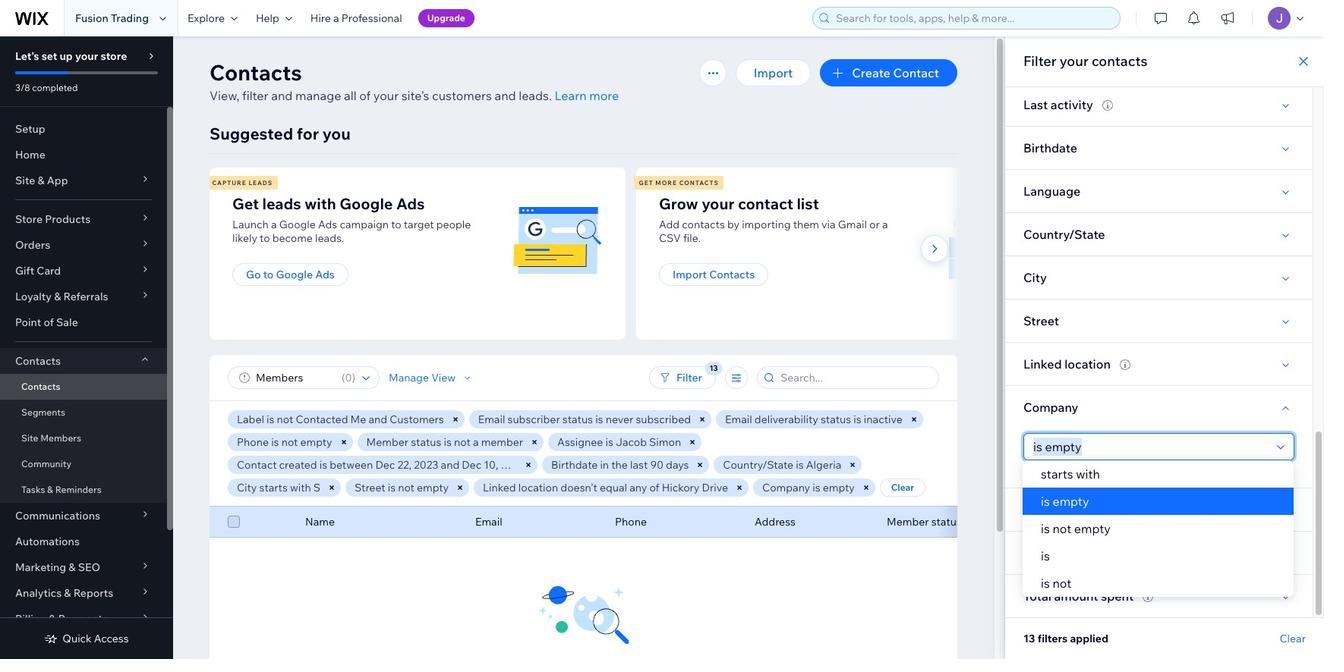 Task type: vqa. For each thing, say whether or not it's contained in the screenshot.
SUGGESTED FOR YOU
yes



Task type: locate. For each thing, give the bounding box(es) containing it.
0 horizontal spatial linked
[[483, 481, 516, 495]]

1 2023 from the left
[[414, 459, 438, 472]]

1 horizontal spatial dec
[[462, 459, 481, 472]]

to left target at the left
[[391, 218, 401, 232]]

contacts
[[210, 59, 302, 86], [709, 268, 755, 282], [15, 355, 61, 368], [21, 381, 60, 393]]

a right hire at left
[[333, 11, 339, 25]]

& right loyalty
[[54, 290, 61, 304]]

1 vertical spatial birthdate
[[551, 459, 598, 472]]

and right me
[[369, 413, 387, 427]]

create contact
[[852, 65, 939, 80]]

not up phone is not empty
[[277, 413, 293, 427]]

filter up last
[[1023, 52, 1057, 70]]

1 horizontal spatial import
[[754, 65, 793, 80]]

email deliverability status is inactive
[[725, 413, 902, 427]]

google down leads
[[279, 218, 316, 232]]

and down member status is not a member
[[441, 459, 459, 472]]

subscriber
[[508, 413, 560, 427]]

store products button
[[0, 207, 167, 232]]

point
[[15, 316, 41, 329]]

1 vertical spatial city
[[237, 481, 257, 495]]

your up by
[[702, 194, 734, 213]]

0 vertical spatial country/state
[[1023, 227, 1105, 242]]

with left s at left
[[290, 481, 311, 495]]

0 vertical spatial linked
[[1023, 357, 1062, 372]]

number
[[1023, 546, 1070, 561]]

contact up city starts with s
[[237, 459, 277, 472]]

setup
[[15, 122, 45, 136]]

0 vertical spatial leads.
[[519, 88, 552, 103]]

clear inside "button"
[[891, 482, 914, 493]]

create contact button
[[820, 59, 957, 87]]

leads. inside contacts view, filter and manage all of your site's customers and leads. learn more
[[519, 88, 552, 103]]

is up city starts with s
[[271, 436, 279, 449]]

leads
[[262, 194, 301, 213]]

1 horizontal spatial starts
[[1041, 467, 1073, 482]]

2 2023 from the left
[[501, 459, 525, 472]]

& left app
[[37, 174, 44, 188]]

filter up subscribed at bottom
[[676, 371, 702, 385]]

0 vertical spatial birthdate
[[1023, 140, 1077, 156]]

created
[[279, 459, 317, 472]]

1 horizontal spatial birthdate
[[1023, 140, 1077, 156]]

loyalty & referrals button
[[0, 284, 167, 310]]

is right the label
[[267, 413, 274, 427]]

& left reports
[[64, 587, 71, 601]]

your left site's
[[373, 88, 399, 103]]

1 vertical spatial street
[[355, 481, 385, 495]]

card
[[37, 264, 61, 278]]

1 horizontal spatial phone
[[615, 516, 647, 529]]

1 vertical spatial linked
[[483, 481, 516, 495]]

0 horizontal spatial 2023
[[414, 459, 438, 472]]

filter inside button
[[676, 371, 702, 385]]

90
[[650, 459, 664, 472]]

country/state down language
[[1023, 227, 1105, 242]]

0 vertical spatial contacts
[[1092, 52, 1148, 70]]

help button
[[247, 0, 301, 36]]

contact inside button
[[893, 65, 939, 80]]

0 horizontal spatial phone
[[237, 436, 269, 449]]

0 horizontal spatial starts
[[259, 481, 288, 495]]

& inside tasks & reminders link
[[47, 484, 53, 496]]

app
[[47, 174, 68, 188]]

automations
[[15, 535, 80, 549]]

site inside popup button
[[15, 174, 35, 188]]

1 vertical spatial ads
[[318, 218, 337, 232]]

leads. left the learn
[[519, 88, 552, 103]]

0 horizontal spatial birthdate
[[551, 459, 598, 472]]

city
[[1023, 270, 1047, 285], [237, 481, 257, 495]]

contacts down by
[[709, 268, 755, 282]]

your
[[75, 49, 98, 63], [1060, 52, 1089, 70], [373, 88, 399, 103], [702, 194, 734, 213]]

manage view button
[[389, 371, 474, 385]]

street for street is not empty
[[355, 481, 385, 495]]

street up linked location
[[1023, 314, 1059, 329]]

contacts inside contacts view, filter and manage all of your site's customers and leads. learn more
[[210, 59, 302, 86]]

1 horizontal spatial clear
[[1280, 632, 1306, 646]]

& inside "site & app" popup button
[[37, 174, 44, 188]]

is down starts with on the bottom of the page
[[1041, 494, 1050, 509]]

let's set up your store
[[15, 49, 127, 63]]

0 horizontal spatial filter
[[676, 371, 702, 385]]

1 vertical spatial leads.
[[315, 232, 344, 245]]

member for member status
[[887, 516, 929, 529]]

tasks & reminders
[[21, 484, 102, 496]]

a inside the 'get leads with google ads launch a google ads campaign to target people likely to become leads.'
[[271, 218, 277, 232]]

help
[[256, 11, 279, 25]]

1 dec from the left
[[375, 459, 395, 472]]

0 vertical spatial company
[[1023, 400, 1078, 415]]

a right 'or'
[[882, 218, 888, 232]]

0 vertical spatial member
[[366, 436, 408, 449]]

filter
[[242, 88, 268, 103]]

email up member
[[478, 413, 505, 427]]

phone is not empty
[[237, 436, 332, 449]]

company for company
[[1023, 400, 1078, 415]]

of inside contacts view, filter and manage all of your site's customers and leads. learn more
[[359, 88, 371, 103]]

file.
[[683, 232, 701, 245]]

1 vertical spatial member
[[887, 516, 929, 529]]

1 horizontal spatial member
[[887, 516, 929, 529]]

capture leads
[[212, 179, 273, 187]]

to right go
[[263, 268, 274, 282]]

0 horizontal spatial dec
[[375, 459, 395, 472]]

dec left 10,
[[462, 459, 481, 472]]

0 horizontal spatial street
[[355, 481, 385, 495]]

your right the up at the top
[[75, 49, 98, 63]]

is
[[267, 413, 274, 427], [595, 413, 603, 427], [854, 413, 861, 427], [271, 436, 279, 449], [444, 436, 452, 449], [605, 436, 613, 449], [319, 459, 327, 472], [796, 459, 804, 472], [388, 481, 396, 495], [813, 481, 820, 495], [1041, 494, 1050, 509], [1041, 522, 1050, 537], [1041, 549, 1050, 564], [1041, 576, 1050, 591]]

site down home
[[15, 174, 35, 188]]

algeria
[[806, 459, 841, 472]]

with for s
[[290, 481, 311, 495]]

0 horizontal spatial location
[[518, 481, 558, 495]]

filter for filter your contacts
[[1023, 52, 1057, 70]]

filter for filter
[[676, 371, 702, 385]]

birthdate up doesn't at bottom left
[[551, 459, 598, 472]]

any
[[630, 481, 647, 495]]

empty up number of purchases at the bottom of the page
[[1074, 522, 1111, 537]]

0 horizontal spatial member
[[366, 436, 408, 449]]

& left seo
[[69, 561, 76, 575]]

& right billing
[[49, 613, 56, 626]]

of
[[359, 88, 371, 103], [44, 316, 54, 329], [649, 481, 659, 495], [1073, 546, 1085, 561]]

1 horizontal spatial city
[[1023, 270, 1047, 285]]

1 horizontal spatial contact
[[893, 65, 939, 80]]

hire a professional
[[310, 11, 402, 25]]

company down linked location
[[1023, 400, 1078, 415]]

0 horizontal spatial leads.
[[315, 232, 344, 245]]

1 horizontal spatial filter
[[1023, 52, 1057, 70]]

for
[[297, 124, 319, 143]]

0 horizontal spatial contacts
[[682, 218, 725, 232]]

2 vertical spatial ads
[[315, 268, 335, 282]]

automations link
[[0, 529, 167, 555]]

2 vertical spatial google
[[276, 268, 313, 282]]

drive
[[702, 481, 728, 495]]

not up created
[[281, 436, 298, 449]]

1 horizontal spatial street
[[1023, 314, 1059, 329]]

0 vertical spatial clear
[[891, 482, 914, 493]]

a down leads
[[271, 218, 277, 232]]

list box
[[1023, 461, 1294, 597]]

dec left 22,
[[375, 459, 395, 472]]

linked
[[1023, 357, 1062, 372], [483, 481, 516, 495]]

empty inside is empty option
[[1053, 494, 1089, 509]]

email left deliverability
[[725, 413, 752, 427]]

sidebar element
[[0, 36, 173, 660]]

not left member
[[454, 436, 471, 449]]

is empty option
[[1023, 488, 1294, 516]]

home
[[15, 148, 45, 162]]

company for company is empty
[[762, 481, 810, 495]]

gift
[[15, 264, 34, 278]]

view
[[431, 371, 456, 385]]

phone down the label
[[237, 436, 269, 449]]

country/state is algeria
[[723, 459, 841, 472]]

not
[[277, 413, 293, 427], [281, 436, 298, 449], [454, 436, 471, 449], [398, 481, 414, 495], [1053, 522, 1071, 537], [1053, 576, 1071, 591]]

None checkbox
[[228, 513, 240, 531]]

phone
[[237, 436, 269, 449], [615, 516, 647, 529]]

0 vertical spatial site
[[15, 174, 35, 188]]

0 vertical spatial city
[[1023, 270, 1047, 285]]

0 vertical spatial phone
[[237, 436, 269, 449]]

leads
[[249, 179, 273, 187]]

filter
[[1023, 52, 1057, 70], [676, 371, 702, 385]]

email
[[478, 413, 505, 427], [725, 413, 752, 427], [475, 516, 502, 529]]

& inside marketing & seo popup button
[[69, 561, 76, 575]]

1 horizontal spatial 2023
[[501, 459, 525, 472]]

0 horizontal spatial country/state
[[723, 459, 793, 472]]

clear for the rightmost 'clear' "button"
[[1280, 632, 1306, 646]]

starts up is empty
[[1041, 467, 1073, 482]]

clear for leftmost 'clear' "button"
[[891, 482, 914, 493]]

1 horizontal spatial country/state
[[1023, 227, 1105, 242]]

starts down created
[[259, 481, 288, 495]]

2023 right 10,
[[501, 459, 525, 472]]

0 horizontal spatial company
[[762, 481, 810, 495]]

with inside the 'get leads with google ads launch a google ads campaign to target people likely to become leads.'
[[305, 194, 336, 213]]

professional
[[341, 11, 402, 25]]

google down become
[[276, 268, 313, 282]]

1 vertical spatial import
[[673, 268, 707, 282]]

1 vertical spatial site
[[21, 433, 38, 444]]

with right leads
[[305, 194, 336, 213]]

your inside sidebar element
[[75, 49, 98, 63]]

& inside billing & payments popup button
[[49, 613, 56, 626]]

contacts up filter
[[210, 59, 302, 86]]

go to google ads
[[246, 268, 335, 282]]

completed
[[32, 82, 78, 93]]

empty down member status is not a member
[[417, 481, 449, 495]]

communications button
[[0, 503, 167, 529]]

label is not contacted me and customers
[[237, 413, 444, 427]]

location for linked location
[[1065, 357, 1111, 372]]

spent
[[1101, 589, 1134, 604]]

1 vertical spatial location
[[518, 481, 558, 495]]

& right tasks
[[47, 484, 53, 496]]

ads down the 'get leads with google ads launch a google ads campaign to target people likely to become leads.' on the left of the page
[[315, 268, 335, 282]]

community
[[21, 459, 71, 470]]

1 vertical spatial contacts
[[682, 218, 725, 232]]

empty down starts with on the bottom of the page
[[1053, 494, 1089, 509]]

community link
[[0, 452, 167, 478]]

dec
[[375, 459, 395, 472], [462, 459, 481, 472]]

contacts up "segments"
[[21, 381, 60, 393]]

phone down any
[[615, 516, 647, 529]]

company down "country/state is algeria"
[[762, 481, 810, 495]]

location for linked location doesn't equal any of hickory drive
[[518, 481, 558, 495]]

1 horizontal spatial leads.
[[519, 88, 552, 103]]

1 horizontal spatial company
[[1023, 400, 1078, 415]]

assignee is jacob simon
[[557, 436, 681, 449]]

more
[[589, 88, 619, 103]]

0 horizontal spatial import
[[673, 268, 707, 282]]

0 vertical spatial location
[[1065, 357, 1111, 372]]

country/state
[[1023, 227, 1105, 242], [723, 459, 793, 472]]

customers
[[432, 88, 492, 103]]

list
[[207, 168, 1058, 340]]

import inside button
[[673, 268, 707, 282]]

is down contact created is between dec 22, 2023 and dec 10, 2023
[[388, 481, 396, 495]]

a
[[333, 11, 339, 25], [271, 218, 277, 232], [882, 218, 888, 232], [473, 436, 479, 449]]

& inside analytics & reports dropdown button
[[64, 587, 71, 601]]

is down algeria
[[813, 481, 820, 495]]

0 vertical spatial contact
[[893, 65, 939, 80]]

tasks & reminders link
[[0, 478, 167, 503]]

ads left campaign
[[318, 218, 337, 232]]

of right all
[[359, 88, 371, 103]]

(
[[342, 371, 345, 385]]

clear
[[891, 482, 914, 493], [1280, 632, 1306, 646]]

likely
[[232, 232, 257, 245]]

3/8
[[15, 82, 30, 93]]

position
[[1023, 503, 1070, 518]]

import inside button
[[754, 65, 793, 80]]

2023 right 22,
[[414, 459, 438, 472]]

1 vertical spatial clear button
[[1280, 632, 1306, 646]]

your inside contacts view, filter and manage all of your site's customers and leads. learn more
[[373, 88, 399, 103]]

0 horizontal spatial clear
[[891, 482, 914, 493]]

& for billing
[[49, 613, 56, 626]]

last
[[630, 459, 648, 472]]

you
[[322, 124, 351, 143]]

ads up target at the left
[[396, 194, 425, 213]]

list box containing starts with
[[1023, 461, 1294, 597]]

city for city starts with s
[[237, 481, 257, 495]]

of left the sale
[[44, 316, 54, 329]]

1 vertical spatial clear
[[1280, 632, 1306, 646]]

0 vertical spatial import
[[754, 65, 793, 80]]

is up is not
[[1041, 549, 1050, 564]]

is empty
[[1041, 494, 1089, 509]]

0 vertical spatial street
[[1023, 314, 1059, 329]]

explore
[[188, 11, 225, 25]]

13 filters applied
[[1023, 632, 1108, 646]]

0 horizontal spatial contact
[[237, 459, 277, 472]]

2023
[[414, 459, 438, 472], [501, 459, 525, 472]]

contacts down point of sale
[[15, 355, 61, 368]]

street
[[1023, 314, 1059, 329], [355, 481, 385, 495]]

and right filter
[[271, 88, 293, 103]]

birthdate up language
[[1023, 140, 1077, 156]]

importing
[[742, 218, 791, 232]]

& inside loyalty & referrals dropdown button
[[54, 290, 61, 304]]

birthdate for birthdate
[[1023, 140, 1077, 156]]

import
[[754, 65, 793, 80], [673, 268, 707, 282]]

deliverability
[[755, 413, 818, 427]]

and right 'customers'
[[495, 88, 516, 103]]

leads. right become
[[315, 232, 344, 245]]

country/state up the drive
[[723, 459, 793, 472]]

1 vertical spatial filter
[[676, 371, 702, 385]]

1 horizontal spatial location
[[1065, 357, 1111, 372]]

Select an option field
[[1029, 434, 1272, 460]]

contact right create
[[893, 65, 939, 80]]

all
[[344, 88, 357, 103]]

your inside grow your contact list add contacts by importing them via gmail or a csv file.
[[702, 194, 734, 213]]

1 horizontal spatial linked
[[1023, 357, 1062, 372]]

get
[[232, 194, 259, 213]]

google up campaign
[[340, 194, 393, 213]]

0 vertical spatial filter
[[1023, 52, 1057, 70]]

get more contacts
[[639, 179, 719, 187]]

contact
[[738, 194, 793, 213]]

contacts left by
[[682, 218, 725, 232]]

contacts up activity
[[1092, 52, 1148, 70]]

0 vertical spatial clear button
[[880, 479, 925, 497]]

1 vertical spatial phone
[[615, 516, 647, 529]]

0 horizontal spatial city
[[237, 481, 257, 495]]

email down 10,
[[475, 516, 502, 529]]

1 vertical spatial country/state
[[723, 459, 793, 472]]

site down "segments"
[[21, 433, 38, 444]]

street down contact created is between dec 22, 2023 and dec 10, 2023
[[355, 481, 385, 495]]

1 vertical spatial company
[[762, 481, 810, 495]]



Task type: describe. For each thing, give the bounding box(es) containing it.
contacts
[[679, 179, 719, 187]]

setup link
[[0, 116, 167, 142]]

not down 22,
[[398, 481, 414, 495]]

site for site & app
[[15, 174, 35, 188]]

suggested
[[210, 124, 293, 143]]

hickory
[[662, 481, 700, 495]]

jacob
[[616, 436, 647, 449]]

quick access
[[63, 632, 129, 646]]

site members link
[[0, 426, 167, 452]]

is not empty
[[1041, 522, 1111, 537]]

0 vertical spatial ads
[[396, 194, 425, 213]]

access
[[94, 632, 129, 646]]

google inside button
[[276, 268, 313, 282]]

city starts with s
[[237, 481, 320, 495]]

2 dec from the left
[[462, 459, 481, 472]]

birthdate in the last 90 days
[[551, 459, 689, 472]]

a left member
[[473, 436, 479, 449]]

total amount spent
[[1023, 589, 1134, 604]]

( 0 )
[[342, 371, 355, 385]]

applied
[[1070, 632, 1108, 646]]

street for street
[[1023, 314, 1059, 329]]

marketing & seo button
[[0, 555, 167, 581]]

of down is not empty
[[1073, 546, 1085, 561]]

inactive
[[864, 413, 902, 427]]

launch
[[232, 218, 269, 232]]

let's
[[15, 49, 39, 63]]

number of purchases
[[1023, 546, 1146, 561]]

reminders
[[55, 484, 102, 496]]

& for site
[[37, 174, 44, 188]]

set
[[42, 49, 57, 63]]

with up is empty
[[1076, 467, 1100, 482]]

not right total
[[1053, 576, 1071, 591]]

is down position
[[1041, 522, 1050, 537]]

is down number
[[1041, 576, 1050, 591]]

import for import contacts
[[673, 268, 707, 282]]

1 horizontal spatial clear button
[[1280, 632, 1306, 646]]

site's
[[401, 88, 429, 103]]

country/state for country/state is algeria
[[723, 459, 793, 472]]

loyalty & referrals
[[15, 290, 108, 304]]

a inside grow your contact list add contacts by importing them via gmail or a csv file.
[[882, 218, 888, 232]]

phone for phone
[[615, 516, 647, 529]]

days
[[666, 459, 689, 472]]

billing & payments
[[15, 613, 108, 626]]

email for email subscriber status is never subscribed
[[478, 413, 505, 427]]

contacted
[[296, 413, 348, 427]]

empty down algeria
[[823, 481, 855, 495]]

is down customers in the bottom left of the page
[[444, 436, 452, 449]]

list containing get leads with google ads
[[207, 168, 1058, 340]]

phone for phone is not empty
[[237, 436, 269, 449]]

ads inside button
[[315, 268, 335, 282]]

purchases
[[1087, 546, 1146, 561]]

& for analytics
[[64, 587, 71, 601]]

s
[[313, 481, 320, 495]]

capture
[[212, 179, 246, 187]]

0 vertical spatial google
[[340, 194, 393, 213]]

last
[[1023, 97, 1048, 112]]

to right likely
[[260, 232, 270, 245]]

segments
[[21, 407, 65, 418]]

starts with
[[1041, 467, 1100, 482]]

add
[[659, 218, 680, 232]]

1 horizontal spatial contacts
[[1092, 52, 1148, 70]]

email for email deliverability status is inactive
[[725, 413, 752, 427]]

import contacts button
[[659, 263, 768, 286]]

between
[[330, 459, 373, 472]]

filter button
[[649, 367, 716, 389]]

linked for linked location doesn't equal any of hickory drive
[[483, 481, 516, 495]]

street is not empty
[[355, 481, 449, 495]]

0 horizontal spatial clear button
[[880, 479, 925, 497]]

1 vertical spatial contact
[[237, 459, 277, 472]]

Unsaved view field
[[251, 367, 337, 389]]

import for import
[[754, 65, 793, 80]]

marketing & seo
[[15, 561, 100, 575]]

contact created is between dec 22, 2023 and dec 10, 2023
[[237, 459, 525, 472]]

Search for tools, apps, help & more... field
[[831, 8, 1115, 29]]

view,
[[210, 88, 240, 103]]

birthdate for birthdate in the last 90 days
[[551, 459, 598, 472]]

is inside option
[[1041, 494, 1050, 509]]

filter your contacts
[[1023, 52, 1148, 70]]

member for member status is not a member
[[366, 436, 408, 449]]

them
[[793, 218, 819, 232]]

fusion trading
[[75, 11, 149, 25]]

empty down contacted
[[300, 436, 332, 449]]

& for loyalty
[[54, 290, 61, 304]]

is up s at left
[[319, 459, 327, 472]]

of right any
[[649, 481, 659, 495]]

1 vertical spatial google
[[279, 218, 316, 232]]

your up activity
[[1060, 52, 1089, 70]]

leads. inside the 'get leads with google ads launch a google ads campaign to target people likely to become leads.'
[[315, 232, 344, 245]]

csv
[[659, 232, 681, 245]]

)
[[352, 371, 355, 385]]

0
[[345, 371, 352, 385]]

13
[[1023, 632, 1035, 646]]

not down position
[[1053, 522, 1071, 537]]

products
[[45, 213, 90, 226]]

quick access button
[[44, 632, 129, 646]]

members
[[40, 433, 81, 444]]

fusion
[[75, 11, 108, 25]]

billing & payments button
[[0, 607, 167, 632]]

linked location
[[1023, 357, 1111, 372]]

& for marketing
[[69, 561, 76, 575]]

contacts inside grow your contact list add contacts by importing them via gmail or a csv file.
[[682, 218, 725, 232]]

upgrade
[[427, 12, 465, 24]]

assignee
[[557, 436, 603, 449]]

site & app button
[[0, 168, 167, 194]]

simon
[[649, 436, 681, 449]]

linked for linked location
[[1023, 357, 1062, 372]]

of inside sidebar element
[[44, 316, 54, 329]]

language
[[1023, 184, 1081, 199]]

& for tasks
[[47, 484, 53, 496]]

import contacts
[[673, 268, 755, 282]]

go
[[246, 268, 261, 282]]

linked location doesn't equal any of hickory drive
[[483, 481, 728, 495]]

city for city
[[1023, 270, 1047, 285]]

to inside button
[[263, 268, 274, 282]]

is left algeria
[[796, 459, 804, 472]]

contacts inside button
[[709, 268, 755, 282]]

me
[[350, 413, 366, 427]]

store products
[[15, 213, 90, 226]]

country/state for country/state
[[1023, 227, 1105, 242]]

list
[[797, 194, 819, 213]]

with for google
[[305, 194, 336, 213]]

manage
[[295, 88, 341, 103]]

store
[[15, 213, 43, 226]]

store
[[101, 49, 127, 63]]

analytics & reports button
[[0, 581, 167, 607]]

quick
[[63, 632, 92, 646]]

22,
[[397, 459, 411, 472]]

get leads with google ads launch a google ads campaign to target people likely to become leads.
[[232, 194, 471, 245]]

contacts inside dropdown button
[[15, 355, 61, 368]]

import button
[[736, 59, 811, 87]]

is left never
[[595, 413, 603, 427]]

member status is not a member
[[366, 436, 523, 449]]

total
[[1023, 589, 1051, 604]]

site for site members
[[21, 433, 38, 444]]

Search... field
[[776, 367, 934, 389]]

is left jacob
[[605, 436, 613, 449]]

is left inactive
[[854, 413, 861, 427]]

name
[[305, 516, 335, 529]]

point of sale link
[[0, 310, 167, 336]]

suggested for you
[[210, 124, 351, 143]]



